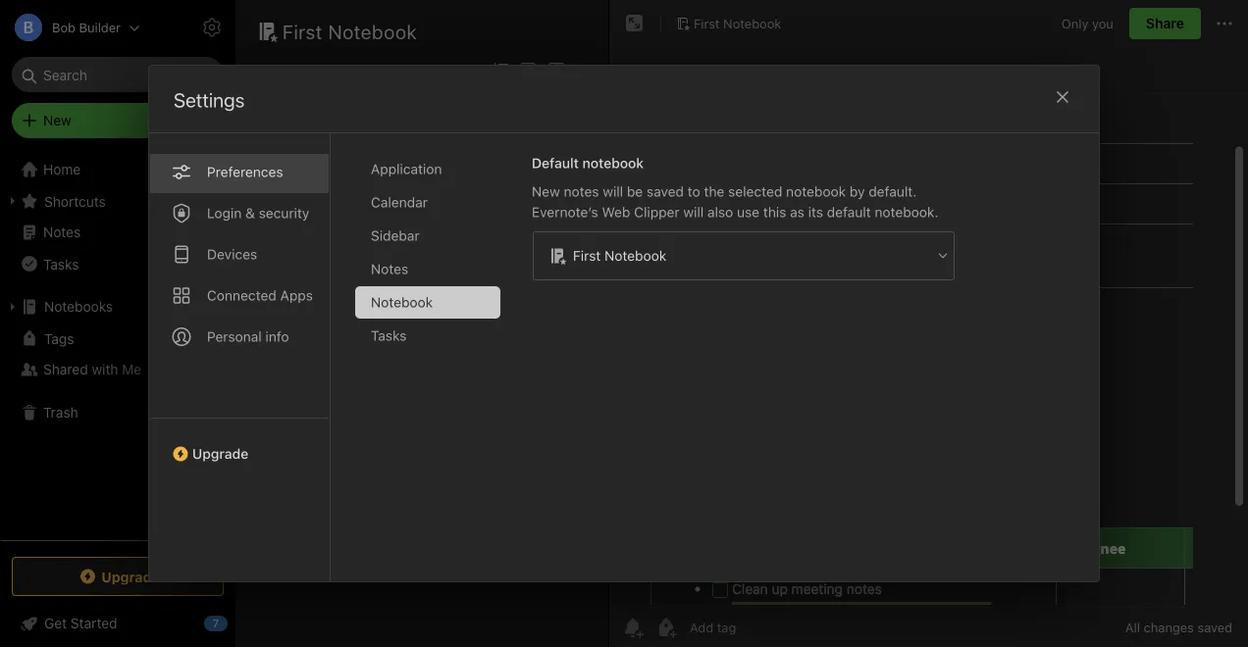 Task type: describe. For each thing, give the bounding box(es) containing it.
1 horizontal spatial notes
[[482, 174, 517, 190]]

saved inside note window element
[[1198, 621, 1233, 636]]

agenda
[[284, 154, 333, 170]]

default
[[827, 204, 871, 220]]

minutes
[[294, 177, 338, 191]]

assignee
[[261, 174, 319, 190]]

actio...
[[383, 195, 425, 211]]

few
[[271, 177, 291, 191]]

add a reminder image
[[621, 616, 645, 640]]

upgrade for the top upgrade popup button
[[192, 446, 249, 462]]

& for security
[[245, 205, 255, 221]]

a
[[261, 177, 268, 191]]

notebook tab
[[355, 287, 501, 319]]

expand notebooks image
[[5, 299, 21, 315]]

home
[[43, 161, 81, 178]]

up
[[407, 174, 423, 190]]

login & security
[[207, 205, 309, 221]]

the
[[704, 184, 725, 200]]

09/09/2099
[[343, 133, 419, 149]]

0 horizontal spatial notes
[[316, 195, 352, 211]]

evernote's
[[532, 204, 598, 220]]

connected apps
[[207, 288, 313, 304]]

changes
[[1144, 621, 1194, 636]]

notes inside new notes will be saved to the selected notebook by default. evernote's web clipper will also use this as its default notebook.
[[564, 184, 599, 200]]

status
[[323, 174, 363, 190]]

application
[[371, 161, 442, 177]]

upgrade for bottom upgrade popup button
[[101, 569, 160, 585]]

default.
[[869, 184, 917, 200]]

info
[[266, 329, 289, 345]]

to
[[688, 184, 701, 200]]

devices
[[207, 246, 257, 263]]

notes link
[[0, 217, 235, 248]]

note
[[269, 61, 297, 78]]

tasks inside tab
[[371, 328, 407, 344]]

tags button
[[0, 323, 235, 354]]

tasks tab
[[355, 320, 501, 352]]

new for new notes will be saved to the selected notebook by default. evernote's web clipper will also use this as its default notebook.
[[532, 184, 560, 200]]

1
[[259, 61, 265, 78]]

first notebook inside the first notebook button
[[694, 16, 782, 31]]

only you
[[1062, 16, 1114, 31]]

0 vertical spatial will
[[603, 184, 623, 200]]

shortcuts
[[44, 193, 106, 209]]

default notebook
[[532, 155, 644, 171]]

tasks button
[[0, 248, 235, 280]]

selected
[[728, 184, 783, 200]]

notebook.
[[875, 204, 939, 220]]

date & time 09/09/2099 goal testing attendees me agenda testing notes great action items assignee status clean up meeting notes send out meeting notes and actio...
[[261, 133, 578, 211]]

close image
[[1051, 85, 1075, 109]]

calendar tab
[[355, 187, 501, 219]]

ago
[[341, 177, 362, 191]]

shared
[[43, 362, 88, 378]]

0 vertical spatial upgrade button
[[149, 418, 330, 470]]

share
[[1146, 15, 1185, 31]]

notebooks
[[44, 299, 113, 315]]

security
[[259, 205, 309, 221]]

calendar
[[371, 194, 428, 211]]

clipper
[[634, 204, 680, 220]]

clean
[[367, 174, 403, 190]]

also
[[708, 204, 733, 220]]

personal
[[207, 329, 262, 345]]

first inside the default notebook field
[[573, 248, 601, 264]]

send
[[521, 174, 553, 190]]

first inside button
[[694, 16, 720, 31]]

1 vertical spatial meeting
[[261, 195, 313, 211]]

add tag image
[[655, 616, 678, 640]]

notes inside tab
[[371, 261, 409, 277]]

tab list containing preferences
[[149, 133, 331, 582]]

attendees
[[505, 133, 570, 149]]

as
[[790, 204, 805, 220]]



Task type: locate. For each thing, give the bounding box(es) containing it.
time
[[308, 133, 339, 149]]

me inside "date & time 09/09/2099 goal testing attendees me agenda testing notes great action items assignee status clean up meeting notes send out meeting notes and actio..."
[[261, 154, 281, 170]]

new
[[43, 112, 71, 129], [532, 184, 560, 200]]

preferences
[[207, 164, 283, 180]]

will up web
[[603, 184, 623, 200]]

1 vertical spatial notebook
[[786, 184, 846, 200]]

goal
[[423, 133, 452, 149]]

will down to
[[684, 204, 704, 220]]

1 vertical spatial tasks
[[371, 328, 407, 344]]

login
[[207, 205, 242, 221]]

new for new
[[43, 112, 71, 129]]

1 horizontal spatial tasks
[[371, 328, 407, 344]]

notes up evernote's
[[564, 184, 599, 200]]

use
[[737, 204, 760, 220]]

notebook up be
[[583, 155, 644, 171]]

0 vertical spatial &
[[295, 133, 304, 149]]

settings
[[174, 88, 245, 111]]

0 vertical spatial meeting
[[426, 174, 478, 190]]

tasks up notebooks
[[43, 256, 79, 272]]

sidebar
[[371, 228, 420, 244]]

new inside new popup button
[[43, 112, 71, 129]]

share button
[[1130, 8, 1201, 39]]

settings image
[[200, 16, 224, 39]]

first notebook button
[[669, 10, 789, 37]]

2 horizontal spatial notes
[[564, 184, 599, 200]]

action
[[466, 154, 506, 170]]

0 horizontal spatial tasks
[[43, 256, 79, 272]]

me down the 'date'
[[261, 154, 281, 170]]

tags
[[44, 331, 74, 347]]

notebooks link
[[0, 292, 235, 323]]

1 vertical spatial upgrade button
[[12, 558, 224, 597]]

notes down shortcuts at the left top of page
[[43, 224, 81, 240]]

tree containing home
[[0, 154, 236, 540]]

first notebook inside the default notebook field
[[573, 248, 667, 264]]

shortcuts button
[[0, 186, 235, 217]]

& inside "date & time 09/09/2099 goal testing attendees me agenda testing notes great action items assignee status clean up meeting notes send out meeting notes and actio..."
[[295, 133, 304, 149]]

connected
[[207, 288, 277, 304]]

me inside tree
[[122, 362, 142, 378]]

notes down sidebar
[[371, 261, 409, 277]]

0 vertical spatial testing
[[455, 133, 501, 149]]

0 horizontal spatial meeting
[[261, 195, 313, 211]]

1 horizontal spatial will
[[684, 204, 704, 220]]

notes tab
[[355, 253, 501, 286]]

notes down action
[[482, 174, 517, 190]]

you
[[1093, 16, 1114, 31]]

a few minutes ago
[[261, 177, 362, 191]]

0 horizontal spatial new
[[43, 112, 71, 129]]

0 vertical spatial saved
[[647, 184, 684, 200]]

me
[[261, 154, 281, 170], [122, 362, 142, 378]]

notebook inside field
[[605, 248, 667, 264]]

will
[[603, 184, 623, 200], [684, 204, 704, 220]]

1 vertical spatial will
[[684, 204, 704, 220]]

notebook inside new notes will be saved to the selected notebook by default. evernote's web clipper will also use this as its default notebook.
[[786, 184, 846, 200]]

note window element
[[610, 0, 1249, 648]]

0 vertical spatial notes
[[386, 154, 424, 170]]

Default notebook field
[[532, 231, 956, 282]]

0 vertical spatial tasks
[[43, 256, 79, 272]]

saved
[[647, 184, 684, 200], [1198, 621, 1233, 636]]

and
[[355, 195, 379, 211]]

meeting down few
[[261, 195, 313, 211]]

0 horizontal spatial notebook
[[583, 155, 644, 171]]

0 horizontal spatial first notebook
[[283, 20, 418, 43]]

first notebook
[[694, 16, 782, 31], [283, 20, 418, 43], [573, 248, 667, 264]]

notebook inside button
[[724, 16, 782, 31]]

0 horizontal spatial tab list
[[149, 133, 331, 582]]

1 vertical spatial testing
[[336, 154, 382, 170]]

1 horizontal spatial &
[[295, 133, 304, 149]]

great
[[427, 154, 462, 170]]

expand note image
[[623, 12, 647, 35]]

tree
[[0, 154, 236, 540]]

1 horizontal spatial first notebook
[[573, 248, 667, 264]]

1 horizontal spatial upgrade
[[192, 446, 249, 462]]

tasks down notebook tab
[[371, 328, 407, 344]]

personal info
[[207, 329, 289, 345]]

None search field
[[26, 57, 210, 92]]

new button
[[12, 103, 224, 138]]

0 horizontal spatial &
[[245, 205, 255, 221]]

home link
[[0, 154, 236, 186]]

1 horizontal spatial tab list
[[355, 153, 516, 582]]

saved right the changes
[[1198, 621, 1233, 636]]

notebook inside tab
[[371, 294, 433, 311]]

1 horizontal spatial new
[[532, 184, 560, 200]]

with
[[92, 362, 118, 378]]

tasks
[[43, 256, 79, 272], [371, 328, 407, 344]]

notes down status
[[316, 195, 352, 211]]

1 vertical spatial new
[[532, 184, 560, 200]]

0 vertical spatial me
[[261, 154, 281, 170]]

1 vertical spatial upgrade
[[101, 569, 160, 585]]

application tab
[[355, 153, 501, 186]]

testing up ago
[[336, 154, 382, 170]]

2 horizontal spatial first
[[694, 16, 720, 31]]

only
[[1062, 16, 1089, 31]]

0 horizontal spatial upgrade
[[101, 569, 160, 585]]

by
[[850, 184, 865, 200]]

notebook
[[583, 155, 644, 171], [786, 184, 846, 200]]

notes
[[386, 154, 424, 170], [43, 224, 81, 240], [371, 261, 409, 277]]

default
[[532, 155, 579, 171]]

shared with me
[[43, 362, 142, 378]]

shared with me link
[[0, 354, 235, 386]]

notes
[[482, 174, 517, 190], [564, 184, 599, 200], [316, 195, 352, 211]]

0 horizontal spatial first
[[283, 20, 323, 43]]

2 horizontal spatial first notebook
[[694, 16, 782, 31]]

items
[[510, 154, 545, 170]]

0 horizontal spatial will
[[603, 184, 623, 200]]

1 horizontal spatial saved
[[1198, 621, 1233, 636]]

all
[[1126, 621, 1141, 636]]

notebook
[[724, 16, 782, 31], [328, 20, 418, 43], [605, 248, 667, 264], [371, 294, 433, 311]]

tab list containing application
[[355, 153, 516, 582]]

1 note
[[259, 61, 297, 78]]

Note Editor text field
[[610, 94, 1249, 608]]

first
[[694, 16, 720, 31], [283, 20, 323, 43], [573, 248, 601, 264]]

0 vertical spatial new
[[43, 112, 71, 129]]

1 vertical spatial notes
[[43, 224, 81, 240]]

&
[[295, 133, 304, 149], [245, 205, 255, 221]]

upgrade button
[[149, 418, 330, 470], [12, 558, 224, 597]]

0 vertical spatial notebook
[[583, 155, 644, 171]]

testing
[[455, 133, 501, 149], [336, 154, 382, 170]]

notes up up
[[386, 154, 424, 170]]

testing up action
[[455, 133, 501, 149]]

new up evernote's
[[532, 184, 560, 200]]

1 horizontal spatial me
[[261, 154, 281, 170]]

apps
[[280, 288, 313, 304]]

1 vertical spatial &
[[245, 205, 255, 221]]

tasks inside button
[[43, 256, 79, 272]]

notebook up its
[[786, 184, 846, 200]]

& for time
[[295, 133, 304, 149]]

notes inside "date & time 09/09/2099 goal testing attendees me agenda testing notes great action items assignee status clean up meeting notes send out meeting notes and actio..."
[[386, 154, 424, 170]]

Search text field
[[26, 57, 210, 92]]

web
[[602, 204, 631, 220]]

new up home
[[43, 112, 71, 129]]

saved inside new notes will be saved to the selected notebook by default. evernote's web clipper will also use this as its default notebook.
[[647, 184, 684, 200]]

new notes will be saved to the selected notebook by default. evernote's web clipper will also use this as its default notebook.
[[532, 184, 939, 220]]

date
[[261, 133, 291, 149]]

its
[[809, 204, 824, 220]]

trash
[[43, 405, 78, 421]]

1 vertical spatial me
[[122, 362, 142, 378]]

& right the login on the top left
[[245, 205, 255, 221]]

2 vertical spatial notes
[[371, 261, 409, 277]]

first up note
[[283, 20, 323, 43]]

1 horizontal spatial testing
[[455, 133, 501, 149]]

0 horizontal spatial saved
[[647, 184, 684, 200]]

this
[[764, 204, 787, 220]]

1 horizontal spatial first
[[573, 248, 601, 264]]

first down evernote's
[[573, 248, 601, 264]]

1 vertical spatial saved
[[1198, 621, 1233, 636]]

meeting
[[426, 174, 478, 190], [261, 195, 313, 211]]

first right expand note icon
[[694, 16, 720, 31]]

0 horizontal spatial testing
[[336, 154, 382, 170]]

sidebar tab
[[355, 220, 501, 252]]

all changes saved
[[1126, 621, 1233, 636]]

& up agenda
[[295, 133, 304, 149]]

0 vertical spatial upgrade
[[192, 446, 249, 462]]

1 horizontal spatial meeting
[[426, 174, 478, 190]]

upgrade
[[192, 446, 249, 462], [101, 569, 160, 585]]

tab list
[[149, 133, 331, 582], [355, 153, 516, 582]]

notes inside tree
[[43, 224, 81, 240]]

meeting down 'great'
[[426, 174, 478, 190]]

trash link
[[0, 398, 235, 429]]

new inside new notes will be saved to the selected notebook by default. evernote's web clipper will also use this as its default notebook.
[[532, 184, 560, 200]]

saved up 'clipper'
[[647, 184, 684, 200]]

1 horizontal spatial notebook
[[786, 184, 846, 200]]

be
[[627, 184, 643, 200]]

out
[[557, 174, 578, 190]]

0 horizontal spatial me
[[122, 362, 142, 378]]

me right the with
[[122, 362, 142, 378]]



Task type: vqa. For each thing, say whether or not it's contained in the screenshot.
7 Notes on the left
no



